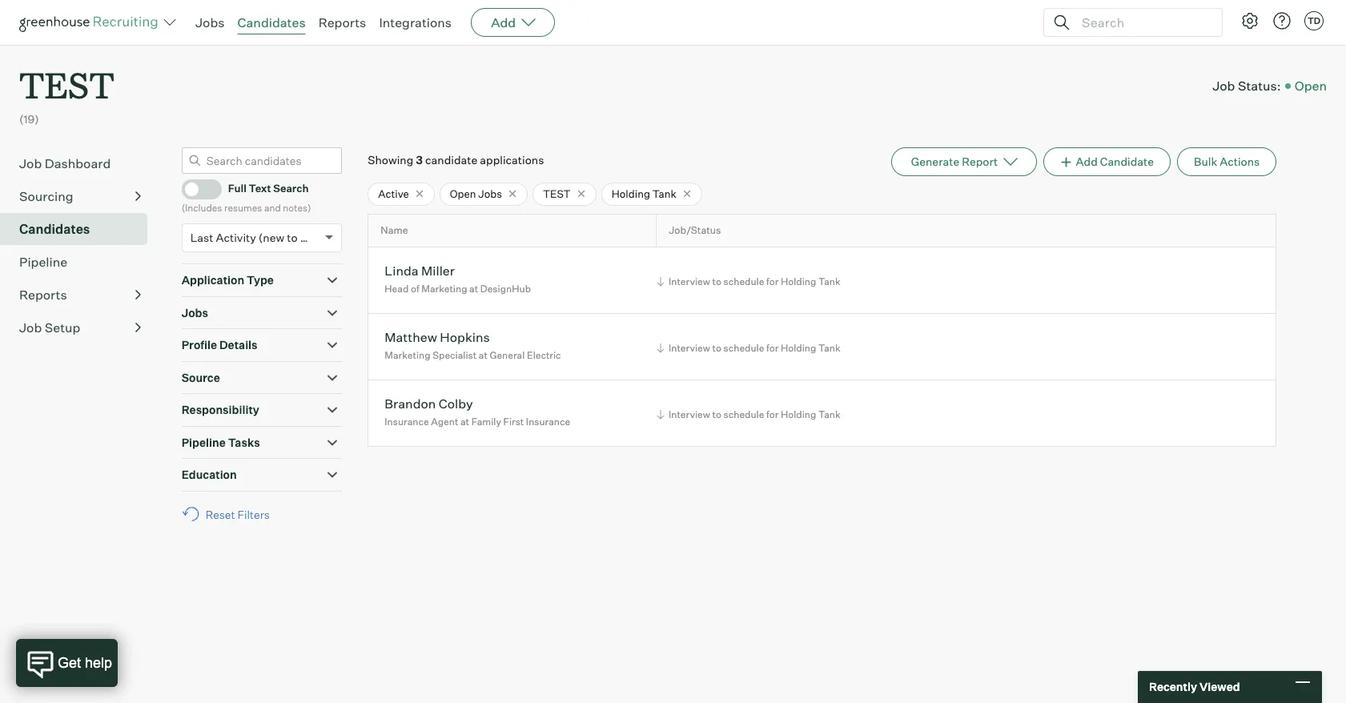Task type: describe. For each thing, give the bounding box(es) containing it.
sourcing
[[19, 188, 73, 204]]

colby
[[439, 396, 473, 412]]

test link
[[19, 45, 114, 111]]

integrations link
[[379, 14, 452, 30]]

electric
[[527, 349, 561, 361]]

test for test (19)
[[19, 61, 114, 108]]

showing 3 candidate applications
[[368, 153, 544, 166]]

td
[[1308, 15, 1321, 26]]

td button
[[1301, 8, 1327, 34]]

applications
[[480, 153, 544, 166]]

job for job dashboard
[[19, 155, 42, 171]]

add button
[[471, 8, 555, 37]]

0 horizontal spatial reports link
[[19, 285, 141, 304]]

profile details
[[182, 338, 258, 352]]

Search text field
[[1078, 11, 1208, 34]]

actions
[[1220, 154, 1260, 168]]

dashboard
[[45, 155, 111, 171]]

activity
[[216, 231, 256, 244]]

at inside linda miller head of marketing at designhub
[[469, 283, 478, 295]]

holding for hopkins
[[781, 342, 816, 354]]

checkmark image
[[189, 182, 201, 194]]

td button
[[1305, 11, 1324, 30]]

notes)
[[283, 202, 311, 214]]

pipeline link
[[19, 252, 141, 271]]

specialist
[[433, 349, 477, 361]]

Search candidates field
[[182, 147, 342, 174]]

matthew hopkins marketing specialist at general electric
[[385, 329, 561, 361]]

reset
[[206, 507, 235, 521]]

full text search (includes resumes and notes)
[[182, 182, 311, 214]]

old)
[[300, 231, 321, 244]]

full
[[228, 182, 247, 195]]

bulk actions link
[[1177, 147, 1277, 176]]

last
[[190, 231, 213, 244]]

interview to schedule for holding tank link for linda miller
[[654, 274, 845, 289]]

interview for matthew hopkins
[[669, 342, 710, 354]]

of
[[411, 283, 419, 295]]

holding for miller
[[781, 275, 816, 287]]

to for brandon colby
[[712, 408, 721, 420]]

holding for colby
[[781, 408, 816, 420]]

brandon
[[385, 396, 436, 412]]

application
[[182, 273, 244, 287]]

schedule for linda miller
[[724, 275, 764, 287]]

interview to schedule for holding tank for matthew hopkins
[[669, 342, 841, 354]]

(new
[[259, 231, 284, 244]]

head
[[385, 283, 409, 295]]

add candidate
[[1076, 154, 1154, 168]]

candidate reports are now available! apply filters and select "view in app" element
[[891, 147, 1037, 176]]

recently
[[1149, 680, 1197, 694]]

generate report
[[911, 154, 998, 168]]

job/status
[[669, 225, 721, 237]]

jobs link
[[195, 14, 225, 30]]

job for job status:
[[1213, 77, 1235, 93]]

last activity (new to old) option
[[190, 231, 321, 244]]

tasks
[[228, 435, 260, 449]]

generate report button
[[891, 147, 1037, 176]]

tank for colby
[[818, 408, 841, 420]]

for for hopkins
[[766, 342, 779, 354]]

linda
[[385, 263, 419, 279]]

for for miller
[[766, 275, 779, 287]]

interview to schedule for holding tank for brandon colby
[[669, 408, 841, 420]]

add candidate link
[[1044, 147, 1171, 176]]

add for add
[[491, 14, 516, 30]]

1 horizontal spatial candidates
[[237, 14, 306, 30]]

source
[[182, 371, 220, 384]]

designhub
[[480, 283, 531, 295]]

tank for hopkins
[[818, 342, 841, 354]]

open jobs
[[450, 187, 502, 200]]

last activity (new to old)
[[190, 231, 321, 244]]

setup
[[45, 319, 80, 335]]

search
[[273, 182, 309, 195]]

open for open
[[1295, 77, 1327, 93]]

responsibility
[[182, 403, 259, 417]]

showing
[[368, 153, 413, 166]]

text
[[249, 182, 271, 195]]

bulk actions
[[1194, 154, 1260, 168]]

1 horizontal spatial candidates link
[[237, 14, 306, 30]]

profile
[[182, 338, 217, 352]]

to for matthew hopkins
[[712, 342, 721, 354]]



Task type: vqa. For each thing, say whether or not it's contained in the screenshot.
Company to the bottom
no



Task type: locate. For each thing, give the bounding box(es) containing it.
0 horizontal spatial candidates
[[19, 221, 90, 237]]

3 interview to schedule for holding tank from the top
[[669, 408, 841, 420]]

0 horizontal spatial add
[[491, 14, 516, 30]]

1 vertical spatial open
[[450, 187, 476, 200]]

1 horizontal spatial pipeline
[[182, 435, 226, 449]]

0 horizontal spatial reports
[[19, 286, 67, 302]]

3 schedule from the top
[[724, 408, 764, 420]]

2 vertical spatial for
[[766, 408, 779, 420]]

test for test
[[543, 187, 571, 200]]

2 interview from the top
[[669, 342, 710, 354]]

first
[[503, 416, 524, 428]]

2 schedule from the top
[[724, 342, 764, 354]]

interview for brandon colby
[[669, 408, 710, 420]]

for for colby
[[766, 408, 779, 420]]

1 schedule from the top
[[724, 275, 764, 287]]

0 vertical spatial pipeline
[[19, 254, 67, 270]]

1 vertical spatial job
[[19, 155, 42, 171]]

recently viewed
[[1149, 680, 1240, 694]]

1 vertical spatial test
[[543, 187, 571, 200]]

job dashboard link
[[19, 154, 141, 173]]

0 vertical spatial jobs
[[195, 14, 225, 30]]

schedule for matthew hopkins
[[724, 342, 764, 354]]

0 vertical spatial marketing
[[421, 283, 467, 295]]

status:
[[1238, 77, 1281, 93]]

1 vertical spatial at
[[479, 349, 488, 361]]

open for open jobs
[[450, 187, 476, 200]]

general
[[490, 349, 525, 361]]

matthew hopkins link
[[385, 329, 490, 347]]

marketing inside 'matthew hopkins marketing specialist at general electric'
[[385, 349, 430, 361]]

1 horizontal spatial reports
[[318, 14, 366, 30]]

interview to schedule for holding tank for linda miller
[[669, 275, 841, 287]]

2 vertical spatial job
[[19, 319, 42, 335]]

pipeline for pipeline tasks
[[182, 435, 226, 449]]

job status:
[[1213, 77, 1281, 93]]

marketing down miller
[[421, 283, 467, 295]]

pipeline for pipeline
[[19, 254, 67, 270]]

job up sourcing
[[19, 155, 42, 171]]

0 horizontal spatial pipeline
[[19, 254, 67, 270]]

reports link
[[318, 14, 366, 30], [19, 285, 141, 304]]

configure image
[[1240, 11, 1260, 30]]

(includes
[[182, 202, 222, 214]]

1 vertical spatial schedule
[[724, 342, 764, 354]]

interview
[[669, 275, 710, 287], [669, 342, 710, 354], [669, 408, 710, 420]]

0 vertical spatial reports link
[[318, 14, 366, 30]]

for
[[766, 275, 779, 287], [766, 342, 779, 354], [766, 408, 779, 420]]

filters
[[238, 507, 270, 521]]

open right status:
[[1295, 77, 1327, 93]]

name
[[381, 225, 408, 237]]

reports up job setup
[[19, 286, 67, 302]]

add for add candidate
[[1076, 154, 1098, 168]]

interview for linda miller
[[669, 275, 710, 287]]

open down showing 3 candidate applications
[[450, 187, 476, 200]]

job setup
[[19, 319, 80, 335]]

2 vertical spatial interview
[[669, 408, 710, 420]]

(19)
[[19, 112, 39, 126]]

job setup link
[[19, 318, 141, 337]]

add inside popup button
[[491, 14, 516, 30]]

reports
[[318, 14, 366, 30], [19, 286, 67, 302]]

1 vertical spatial jobs
[[478, 187, 502, 200]]

type
[[247, 273, 274, 287]]

candidates link
[[237, 14, 306, 30], [19, 219, 141, 238]]

candidates
[[237, 14, 306, 30], [19, 221, 90, 237]]

1 vertical spatial reports link
[[19, 285, 141, 304]]

at inside 'matthew hopkins marketing specialist at general electric'
[[479, 349, 488, 361]]

schedule for brandon colby
[[724, 408, 764, 420]]

2 vertical spatial interview to schedule for holding tank
[[669, 408, 841, 420]]

reports left integrations
[[318, 14, 366, 30]]

0 vertical spatial reports
[[318, 14, 366, 30]]

reports link left integrations
[[318, 14, 366, 30]]

pipeline down sourcing
[[19, 254, 67, 270]]

0 vertical spatial test
[[19, 61, 114, 108]]

0 horizontal spatial open
[[450, 187, 476, 200]]

job inside job dashboard link
[[19, 155, 42, 171]]

tank
[[652, 187, 676, 200], [818, 275, 841, 287], [818, 342, 841, 354], [818, 408, 841, 420]]

1 interview to schedule for holding tank link from the top
[[654, 274, 845, 289]]

candidates down sourcing
[[19, 221, 90, 237]]

2 insurance from the left
[[526, 416, 570, 428]]

at
[[469, 283, 478, 295], [479, 349, 488, 361], [460, 416, 469, 428]]

report
[[962, 154, 998, 168]]

1 vertical spatial interview to schedule for holding tank link
[[654, 340, 845, 355]]

1 insurance from the left
[[385, 416, 429, 428]]

2 for from the top
[[766, 342, 779, 354]]

1 vertical spatial marketing
[[385, 349, 430, 361]]

1 vertical spatial for
[[766, 342, 779, 354]]

3 interview to schedule for holding tank link from the top
[[654, 407, 845, 422]]

insurance down brandon at bottom left
[[385, 416, 429, 428]]

0 vertical spatial schedule
[[724, 275, 764, 287]]

reset filters button
[[182, 499, 278, 529]]

and
[[264, 202, 281, 214]]

1 interview to schedule for holding tank from the top
[[669, 275, 841, 287]]

marketing down matthew
[[385, 349, 430, 361]]

viewed
[[1200, 680, 1240, 694]]

1 horizontal spatial insurance
[[526, 416, 570, 428]]

at for hopkins
[[479, 349, 488, 361]]

insurance
[[385, 416, 429, 428], [526, 416, 570, 428]]

1 horizontal spatial test
[[543, 187, 571, 200]]

active
[[378, 187, 409, 200]]

2 interview to schedule for holding tank from the top
[[669, 342, 841, 354]]

1 vertical spatial add
[[1076, 154, 1098, 168]]

family
[[471, 416, 501, 428]]

test (19)
[[19, 61, 114, 126]]

0 vertical spatial candidates
[[237, 14, 306, 30]]

open
[[1295, 77, 1327, 93], [450, 187, 476, 200]]

1 horizontal spatial reports link
[[318, 14, 366, 30]]

hopkins
[[440, 329, 490, 345]]

linda miller head of marketing at designhub
[[385, 263, 531, 295]]

job left status:
[[1213, 77, 1235, 93]]

job dashboard
[[19, 155, 111, 171]]

candidates right jobs link
[[237, 14, 306, 30]]

1 vertical spatial interview
[[669, 342, 710, 354]]

0 vertical spatial job
[[1213, 77, 1235, 93]]

greenhouse recruiting image
[[19, 13, 163, 32]]

pipeline up "education"
[[182, 435, 226, 449]]

application type
[[182, 273, 274, 287]]

0 vertical spatial candidates link
[[237, 14, 306, 30]]

marketing
[[421, 283, 467, 295], [385, 349, 430, 361]]

0 vertical spatial at
[[469, 283, 478, 295]]

1 vertical spatial candidates
[[19, 221, 90, 237]]

reports link down pipeline link
[[19, 285, 141, 304]]

sourcing link
[[19, 186, 141, 206]]

holding
[[612, 187, 650, 200], [781, 275, 816, 287], [781, 342, 816, 354], [781, 408, 816, 420]]

0 vertical spatial add
[[491, 14, 516, 30]]

brandon colby link
[[385, 396, 473, 414]]

0 vertical spatial open
[[1295, 77, 1327, 93]]

integrations
[[379, 14, 452, 30]]

0 vertical spatial interview
[[669, 275, 710, 287]]

1 vertical spatial candidates link
[[19, 219, 141, 238]]

pipeline tasks
[[182, 435, 260, 449]]

details
[[219, 338, 258, 352]]

1 for from the top
[[766, 275, 779, 287]]

job left setup on the left top of the page
[[19, 319, 42, 335]]

0 vertical spatial for
[[766, 275, 779, 287]]

0 horizontal spatial test
[[19, 61, 114, 108]]

candidates link up pipeline link
[[19, 219, 141, 238]]

1 interview from the top
[[669, 275, 710, 287]]

1 vertical spatial interview to schedule for holding tank
[[669, 342, 841, 354]]

0 vertical spatial interview to schedule for holding tank link
[[654, 274, 845, 289]]

1 vertical spatial pipeline
[[182, 435, 226, 449]]

tank for miller
[[818, 275, 841, 287]]

1 horizontal spatial open
[[1295, 77, 1327, 93]]

2 interview to schedule for holding tank link from the top
[[654, 340, 845, 355]]

candidate
[[425, 153, 478, 166]]

2 vertical spatial jobs
[[182, 306, 208, 319]]

0 vertical spatial interview to schedule for holding tank
[[669, 275, 841, 287]]

at left general
[[479, 349, 488, 361]]

test
[[19, 61, 114, 108], [543, 187, 571, 200]]

matthew
[[385, 329, 437, 345]]

job
[[1213, 77, 1235, 93], [19, 155, 42, 171], [19, 319, 42, 335]]

test up (19)
[[19, 61, 114, 108]]

at left designhub
[[469, 283, 478, 295]]

3 for from the top
[[766, 408, 779, 420]]

agent
[[431, 416, 458, 428]]

at for colby
[[460, 416, 469, 428]]

reset filters
[[206, 507, 270, 521]]

generate
[[911, 154, 960, 168]]

marketing inside linda miller head of marketing at designhub
[[421, 283, 467, 295]]

interview to schedule for holding tank
[[669, 275, 841, 287], [669, 342, 841, 354], [669, 408, 841, 420]]

2 vertical spatial interview to schedule for holding tank link
[[654, 407, 845, 422]]

to for linda miller
[[712, 275, 721, 287]]

pipeline
[[19, 254, 67, 270], [182, 435, 226, 449]]

2 vertical spatial at
[[460, 416, 469, 428]]

job for job setup
[[19, 319, 42, 335]]

resumes
[[224, 202, 262, 214]]

2 vertical spatial schedule
[[724, 408, 764, 420]]

insurance right first
[[526, 416, 570, 428]]

job inside job setup link
[[19, 319, 42, 335]]

holding tank
[[612, 187, 676, 200]]

bulk
[[1194, 154, 1217, 168]]

test down applications
[[543, 187, 571, 200]]

3 interview from the top
[[669, 408, 710, 420]]

3
[[416, 153, 423, 166]]

brandon colby insurance agent at family first insurance
[[385, 396, 570, 428]]

linda miller link
[[385, 263, 455, 281]]

candidates link right jobs link
[[237, 14, 306, 30]]

interview to schedule for holding tank link
[[654, 274, 845, 289], [654, 340, 845, 355], [654, 407, 845, 422]]

interview to schedule for holding tank link for matthew hopkins
[[654, 340, 845, 355]]

0 horizontal spatial insurance
[[385, 416, 429, 428]]

candidate
[[1100, 154, 1154, 168]]

education
[[182, 468, 237, 481]]

miller
[[421, 263, 455, 279]]

at inside brandon colby insurance agent at family first insurance
[[460, 416, 469, 428]]

0 horizontal spatial candidates link
[[19, 219, 141, 238]]

1 horizontal spatial add
[[1076, 154, 1098, 168]]

1 vertical spatial reports
[[19, 286, 67, 302]]

interview to schedule for holding tank link for brandon colby
[[654, 407, 845, 422]]

at right agent on the left
[[460, 416, 469, 428]]



